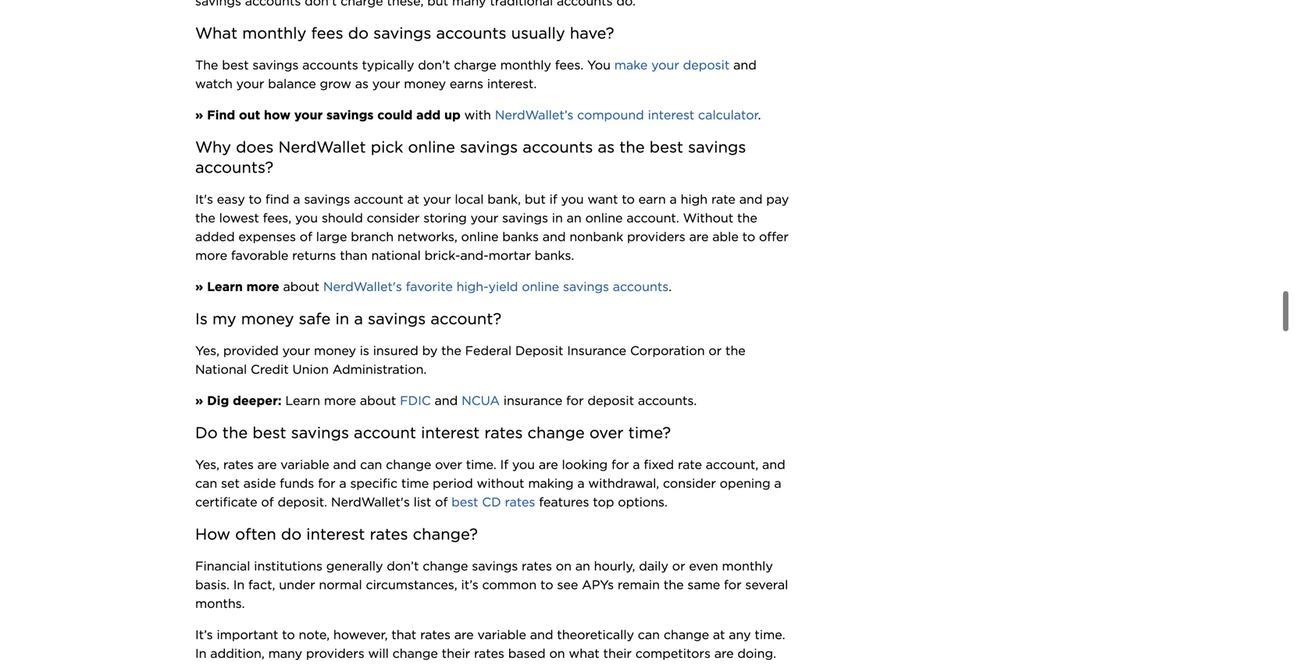 Task type: locate. For each thing, give the bounding box(es) containing it.
or
[[709, 343, 722, 359], [672, 559, 685, 574]]

for up withdrawal,
[[612, 457, 629, 473]]

watch
[[195, 76, 233, 92]]

2 horizontal spatial monthly
[[722, 559, 773, 574]]

savings
[[373, 24, 431, 43], [253, 58, 299, 73], [326, 108, 374, 123], [460, 138, 518, 157], [688, 138, 746, 157], [304, 192, 350, 207], [502, 211, 548, 226], [563, 279, 609, 295], [368, 310, 426, 329], [291, 424, 349, 443], [472, 559, 518, 574]]

1 horizontal spatial deposit
[[683, 58, 730, 73]]

providers inside it's easy to find a savings account at your local bank, but if you want to earn a high rate and pay the lowest fees, you should consider storing your savings in an online account. without the added expenses of large branch networks, online banks and nonbank providers are able to offer more favorable returns than national brick-and-mortar banks.
[[627, 229, 686, 245]]

the
[[620, 138, 645, 157], [195, 211, 215, 226], [737, 211, 757, 226], [441, 343, 461, 359], [726, 343, 746, 359], [222, 424, 248, 443], [664, 578, 684, 593]]

2 yes, from the top
[[195, 457, 220, 473]]

1 vertical spatial yes,
[[195, 457, 220, 473]]

to inside financial institutions generally don't change savings rates on an hourly, daily or even monthly basis. in fact, under normal circumstances, it's common to see apys remain the same for several months.
[[540, 578, 553, 593]]

cd
[[482, 495, 501, 510]]

can inside it's important to note, however, that rates are variable and theoretically can change at any time. in addition, many providers will change their rates based on what their competitors are doing
[[638, 628, 660, 643]]

1 vertical spatial »
[[195, 279, 203, 295]]

1 vertical spatial deposit
[[588, 393, 634, 409]]

savings inside financial institutions generally don't change savings rates on an hourly, daily or even monthly basis. in fact, under normal circumstances, it's common to see apys remain the same for several months.
[[472, 559, 518, 574]]

1 vertical spatial in
[[195, 646, 207, 662]]

0 horizontal spatial over
[[435, 457, 462, 473]]

more down favorable at the left of page
[[246, 279, 279, 295]]

on up see
[[556, 559, 572, 574]]

don't up circumstances,
[[387, 559, 419, 574]]

1 horizontal spatial or
[[709, 343, 722, 359]]

by
[[422, 343, 438, 359]]

as down compound
[[598, 138, 615, 157]]

the inside why does nerdwallet pick online savings accounts as the best savings accounts?
[[620, 138, 645, 157]]

up
[[444, 108, 461, 123]]

in
[[233, 578, 245, 593], [195, 646, 207, 662]]

0 vertical spatial .
[[758, 108, 761, 123]]

0 vertical spatial consider
[[367, 211, 420, 226]]

0 vertical spatial can
[[360, 457, 382, 473]]

1 vertical spatial time.
[[755, 628, 785, 643]]

it's important to note, however, that rates are variable and theoretically can change at any time. in addition, many providers will change their rates based on what their competitors are doing
[[195, 628, 791, 662]]

1 vertical spatial consider
[[663, 476, 716, 491]]

accounts
[[436, 24, 507, 43], [302, 58, 358, 73], [523, 138, 593, 157], [613, 279, 669, 295]]

and up based
[[530, 628, 553, 643]]

time.
[[466, 457, 497, 473], [755, 628, 785, 643]]

» up is
[[195, 279, 203, 295]]

monthly inside financial institutions generally don't change savings rates on an hourly, daily or even monthly basis. in fact, under normal circumstances, it's common to see apys remain the same for several months.
[[722, 559, 773, 574]]

a left specific
[[339, 476, 347, 491]]

nerdwallet's down than
[[323, 279, 402, 295]]

to up many
[[282, 628, 295, 643]]

the down the daily on the bottom of page
[[664, 578, 684, 593]]

providers inside it's important to note, however, that rates are variable and theoretically can change at any time. in addition, many providers will change their rates based on what their competitors are doing
[[306, 646, 364, 662]]

change up it's
[[423, 559, 468, 574]]

0 vertical spatial an
[[567, 211, 582, 226]]

at inside it's easy to find a savings account at your local bank, but if you want to earn a high rate and pay the lowest fees, you should consider storing your savings in an online account. without the added expenses of large branch networks, online banks and nonbank providers are able to offer more favorable returns than national brick-and-mortar banks.
[[407, 192, 420, 207]]

are down any on the right bottom of page
[[714, 646, 734, 662]]

and left pay on the top right of page
[[739, 192, 763, 207]]

compound
[[577, 108, 644, 123]]

1 horizontal spatial time.
[[755, 628, 785, 643]]

even
[[689, 559, 718, 574]]

about down returns
[[283, 279, 319, 295]]

nerdwallet's down specific
[[331, 495, 410, 510]]

variable up funds
[[281, 457, 329, 473]]

out
[[239, 108, 260, 123]]

0 horizontal spatial of
[[261, 495, 274, 510]]

1 account from the top
[[354, 192, 404, 207]]

0 horizontal spatial money
[[241, 310, 294, 329]]

1 vertical spatial account
[[354, 424, 416, 443]]

money
[[404, 76, 446, 92], [241, 310, 294, 329], [314, 343, 356, 359]]

2 horizontal spatial more
[[324, 393, 356, 409]]

nerdwallet's
[[495, 108, 574, 123]]

1 vertical spatial at
[[713, 628, 725, 643]]

do right fees
[[348, 24, 369, 43]]

rate up 'without'
[[711, 192, 736, 207]]

more down added
[[195, 248, 227, 263]]

deposit.
[[278, 495, 327, 510]]

and
[[733, 58, 757, 73], [739, 192, 763, 207], [543, 229, 566, 245], [435, 393, 458, 409], [333, 457, 356, 473], [762, 457, 786, 473], [530, 628, 553, 643]]

hourly,
[[594, 559, 635, 574]]

online down add
[[408, 138, 455, 157]]

in inside it's easy to find a savings account at your local bank, but if you want to earn a high rate and pay the lowest fees, you should consider storing your savings in an online account. without the added expenses of large branch networks, online banks and nonbank providers are able to offer more favorable returns than national brick-and-mortar banks.
[[552, 211, 563, 226]]

more inside it's easy to find a savings account at your local bank, but if you want to earn a high rate and pay the lowest fees, you should consider storing your savings in an online account. without the added expenses of large branch networks, online banks and nonbank providers are able to offer more favorable returns than national brick-and-mortar banks.
[[195, 248, 227, 263]]

about down administration.
[[360, 393, 396, 409]]

your right "how"
[[294, 108, 323, 123]]

2 vertical spatial »
[[195, 393, 203, 409]]

0 horizontal spatial as
[[355, 76, 369, 92]]

1 vertical spatial as
[[598, 138, 615, 157]]

1 horizontal spatial monthly
[[500, 58, 551, 73]]

high
[[681, 192, 708, 207]]

1 horizontal spatial can
[[360, 457, 382, 473]]

accounts inside why does nerdwallet pick online savings accounts as the best savings accounts?
[[523, 138, 593, 157]]

account?
[[431, 310, 502, 329]]

to left see
[[540, 578, 553, 593]]

2 » from the top
[[195, 279, 203, 295]]

fees,
[[263, 211, 291, 226]]

want
[[588, 192, 618, 207]]

1 horizontal spatial do
[[348, 24, 369, 43]]

learn down union
[[285, 393, 320, 409]]

1 horizontal spatial money
[[314, 343, 356, 359]]

monthly
[[242, 24, 307, 43], [500, 58, 551, 73], [722, 559, 773, 574]]

1 vertical spatial interest
[[421, 424, 480, 443]]

interest down the make your deposit link
[[648, 108, 695, 123]]

1 horizontal spatial their
[[603, 646, 632, 662]]

can up specific
[[360, 457, 382, 473]]

change?
[[413, 525, 478, 544]]

yes, inside yes, provided your money is insured by the federal deposit insurance corporation or the national credit union administration.
[[195, 343, 220, 359]]

0 vertical spatial in
[[552, 211, 563, 226]]

1 horizontal spatial providers
[[627, 229, 686, 245]]

0 horizontal spatial their
[[442, 646, 470, 662]]

competitors
[[636, 646, 711, 662]]

as right grow at top left
[[355, 76, 369, 92]]

financial institutions generally don't change savings rates on an hourly, daily or even monthly basis. in fact, under normal circumstances, it's common to see apys remain the same for several months.
[[195, 559, 792, 612]]

0 horizontal spatial or
[[672, 559, 685, 574]]

1 their from the left
[[442, 646, 470, 662]]

monthly left fees
[[242, 24, 307, 43]]

0 horizontal spatial do
[[281, 525, 302, 544]]

1 vertical spatial about
[[360, 393, 396, 409]]

0 vertical spatial over
[[590, 424, 624, 443]]

consider inside yes, rates are variable and can change over time. if you are looking for a fixed rate account, and can set aside funds for a specific time period without making a withdrawal, consider opening a certificate of deposit. nerdwallet's list of
[[663, 476, 716, 491]]

change
[[528, 424, 585, 443], [386, 457, 431, 473], [423, 559, 468, 574], [664, 628, 709, 643], [393, 646, 438, 662]]

accounts down nonbank
[[613, 279, 669, 295]]

2 vertical spatial you
[[512, 457, 535, 473]]

why
[[195, 138, 231, 157]]

1 vertical spatial or
[[672, 559, 685, 574]]

ncua
[[462, 393, 500, 409]]

institutions
[[254, 559, 323, 574]]

deposit
[[683, 58, 730, 73], [588, 393, 634, 409]]

» left find
[[195, 108, 203, 123]]

best inside why does nerdwallet pick online savings accounts as the best savings accounts?
[[650, 138, 683, 157]]

providers down account.
[[627, 229, 686, 245]]

easy
[[217, 192, 245, 207]]

1 horizontal spatial at
[[713, 628, 725, 643]]

on left 'what'
[[549, 646, 565, 662]]

money up the provided in the bottom left of the page
[[241, 310, 294, 329]]

nonbank
[[570, 229, 623, 245]]

fdic
[[400, 393, 431, 409]]

1 vertical spatial you
[[295, 211, 318, 226]]

1 vertical spatial do
[[281, 525, 302, 544]]

0 horizontal spatial in
[[335, 310, 349, 329]]

calculator
[[698, 108, 758, 123]]

aside
[[243, 476, 276, 491]]

for inside financial institutions generally don't change savings rates on an hourly, daily or even monthly basis. in fact, under normal circumstances, it's common to see apys remain the same for several months.
[[724, 578, 742, 593]]

yes, up national
[[195, 343, 220, 359]]

accounts up grow at top left
[[302, 58, 358, 73]]

account down fdic 'link' in the bottom left of the page
[[354, 424, 416, 443]]

networks,
[[397, 229, 457, 245]]

of
[[300, 229, 312, 245], [261, 495, 274, 510], [435, 495, 448, 510]]

an up "apys"
[[575, 559, 590, 574]]

in down if
[[552, 211, 563, 226]]

0 vertical spatial in
[[233, 578, 245, 593]]

what
[[569, 646, 600, 662]]

0 vertical spatial yes,
[[195, 343, 220, 359]]

1 » from the top
[[195, 108, 203, 123]]

savings up common
[[472, 559, 518, 574]]

to left earn
[[622, 192, 635, 207]]

ncua link
[[462, 393, 500, 409]]

about
[[283, 279, 319, 295], [360, 393, 396, 409]]

are down it's
[[454, 628, 474, 643]]

your up storing
[[423, 192, 451, 207]]

nerdwallet's favorite high-yield online savings accounts link
[[323, 279, 669, 295]]

1 vertical spatial nerdwallet's
[[331, 495, 410, 510]]

1 horizontal spatial of
[[300, 229, 312, 245]]

0 vertical spatial monthly
[[242, 24, 307, 43]]

if
[[500, 457, 509, 473]]

typically
[[362, 58, 414, 73]]

rate right fixed
[[678, 457, 702, 473]]

0 vertical spatial do
[[348, 24, 369, 43]]

change up time
[[386, 457, 431, 473]]

2 vertical spatial interest
[[306, 525, 365, 544]]

0 vertical spatial more
[[195, 248, 227, 263]]

their down it's
[[442, 646, 470, 662]]

financial
[[195, 559, 250, 574]]

and-
[[460, 248, 489, 263]]

your down typically
[[372, 76, 400, 92]]

yes, inside yes, rates are variable and can change over time. if you are looking for a fixed rate account, and can set aside funds for a specific time period without making a withdrawal, consider opening a certificate of deposit. nerdwallet's list of
[[195, 457, 220, 473]]

accounts down nerdwallet's
[[523, 138, 593, 157]]

rates up the set
[[223, 457, 254, 473]]

1 horizontal spatial variable
[[478, 628, 526, 643]]

1 vertical spatial variable
[[478, 628, 526, 643]]

over
[[590, 424, 624, 443], [435, 457, 462, 473]]

savings up banks
[[502, 211, 548, 226]]

0 vertical spatial at
[[407, 192, 420, 207]]

0 horizontal spatial consider
[[367, 211, 420, 226]]

an
[[567, 211, 582, 226], [575, 559, 590, 574]]

0 vertical spatial »
[[195, 108, 203, 123]]

to
[[249, 192, 262, 207], [622, 192, 635, 207], [742, 229, 755, 245], [540, 578, 553, 593], [282, 628, 295, 643]]

and up calculator
[[733, 58, 757, 73]]

time. left if
[[466, 457, 497, 473]]

1 vertical spatial on
[[549, 646, 565, 662]]

0 vertical spatial about
[[283, 279, 319, 295]]

1 vertical spatial money
[[241, 310, 294, 329]]

theoretically
[[557, 628, 634, 643]]

my
[[212, 310, 236, 329]]

1 horizontal spatial as
[[598, 138, 615, 157]]

rates up common
[[522, 559, 552, 574]]

1 vertical spatial providers
[[306, 646, 364, 662]]

top
[[593, 495, 614, 510]]

based
[[508, 646, 546, 662]]

without
[[683, 211, 734, 226]]

» dig deeper: learn more about fdic and ncua insurance for deposit accounts.
[[195, 393, 697, 409]]

online up and-
[[461, 229, 499, 245]]

0 horizontal spatial you
[[295, 211, 318, 226]]

2 vertical spatial can
[[638, 628, 660, 643]]

1 horizontal spatial in
[[233, 578, 245, 593]]

1 vertical spatial can
[[195, 476, 217, 491]]

yes, provided your money is insured by the federal deposit insurance corporation or the national credit union administration.
[[195, 343, 749, 377]]

or left even in the right of the page
[[672, 559, 685, 574]]

best down deeper:
[[253, 424, 286, 443]]

nerdwallet's compound interest calculator link
[[495, 108, 758, 123]]

2 horizontal spatial you
[[561, 192, 584, 207]]

at left any on the right bottom of page
[[713, 628, 725, 643]]

time. inside yes, rates are variable and can change over time. if you are looking for a fixed rate account, and can set aside funds for a specific time period without making a withdrawal, consider opening a certificate of deposit. nerdwallet's list of
[[466, 457, 497, 473]]

can up competitors
[[638, 628, 660, 643]]

1 horizontal spatial consider
[[663, 476, 716, 491]]

rates inside yes, rates are variable and can change over time. if you are looking for a fixed rate account, and can set aside funds for a specific time period without making a withdrawal, consider opening a certificate of deposit. nerdwallet's list of
[[223, 457, 254, 473]]

money up add
[[404, 76, 446, 92]]

over up the looking
[[590, 424, 624, 443]]

consider down fixed
[[663, 476, 716, 491]]

1 horizontal spatial you
[[512, 457, 535, 473]]

1 vertical spatial don't
[[387, 559, 419, 574]]

savings down calculator
[[688, 138, 746, 157]]

0 vertical spatial don't
[[418, 58, 450, 73]]

online
[[408, 138, 455, 157], [585, 211, 623, 226], [461, 229, 499, 245], [522, 279, 559, 295]]

0 horizontal spatial about
[[283, 279, 319, 295]]

how
[[264, 108, 291, 123]]

pay
[[766, 192, 789, 207]]

variable up based
[[478, 628, 526, 643]]

online down banks.
[[522, 279, 559, 295]]

your inside yes, provided your money is insured by the federal deposit insurance corporation or the national credit union administration.
[[282, 343, 310, 359]]

able
[[712, 229, 739, 245]]

0 vertical spatial rate
[[711, 192, 736, 207]]

yes, for yes, rates are variable and can change over time. if you are looking for a fixed rate account, and can set aside funds for a specific time period without making a withdrawal, consider opening a certificate of deposit. nerdwallet's list of
[[195, 457, 220, 473]]

savings down » find out how your savings could add up with nerdwallet's compound interest calculator .
[[460, 138, 518, 157]]

0 vertical spatial providers
[[627, 229, 686, 245]]

their
[[442, 646, 470, 662], [603, 646, 632, 662]]

best
[[222, 58, 249, 73], [650, 138, 683, 157], [253, 424, 286, 443], [452, 495, 478, 510]]

your up out
[[236, 76, 264, 92]]

providers down note,
[[306, 646, 364, 662]]

0 horizontal spatial at
[[407, 192, 420, 207]]

2 horizontal spatial money
[[404, 76, 446, 92]]

is
[[195, 310, 208, 329]]

returns
[[292, 248, 336, 263]]

1 vertical spatial an
[[575, 559, 590, 574]]

fees
[[311, 24, 343, 43]]

0 vertical spatial on
[[556, 559, 572, 574]]

0 vertical spatial as
[[355, 76, 369, 92]]

0 horizontal spatial time.
[[466, 457, 497, 473]]

balance
[[268, 76, 316, 92]]

best cd rates link
[[452, 495, 535, 510]]

0 horizontal spatial variable
[[281, 457, 329, 473]]

in left fact,
[[233, 578, 245, 593]]

yes, down do
[[195, 457, 220, 473]]

a left fixed
[[633, 457, 640, 473]]

» left 'dig'
[[195, 393, 203, 409]]

the inside financial institutions generally don't change savings rates on an hourly, daily or even monthly basis. in fact, under normal circumstances, it's common to see apys remain the same for several months.
[[664, 578, 684, 593]]

1 horizontal spatial more
[[246, 279, 279, 295]]

of down aside on the bottom left of the page
[[261, 495, 274, 510]]

on
[[556, 559, 572, 574], [549, 646, 565, 662]]

0 vertical spatial learn
[[207, 279, 243, 295]]

an up nonbank
[[567, 211, 582, 226]]

in inside it's important to note, however, that rates are variable and theoretically can change at any time. in addition, many providers will change their rates based on what their competitors are doing
[[195, 646, 207, 662]]

2 horizontal spatial interest
[[648, 108, 695, 123]]

0 vertical spatial account
[[354, 192, 404, 207]]

safe
[[299, 310, 331, 329]]

2 vertical spatial money
[[314, 343, 356, 359]]

favorable
[[231, 248, 289, 263]]

an inside financial institutions generally don't change savings rates on an hourly, daily or even monthly basis. in fact, under normal circumstances, it's common to see apys remain the same for several months.
[[575, 559, 590, 574]]

1 vertical spatial more
[[246, 279, 279, 295]]

expenses
[[239, 229, 296, 245]]

0 horizontal spatial more
[[195, 248, 227, 263]]

added
[[195, 229, 235, 245]]

1 vertical spatial rate
[[678, 457, 702, 473]]

0 vertical spatial time.
[[466, 457, 497, 473]]

over up period
[[435, 457, 462, 473]]

normal
[[319, 578, 362, 593]]

lowest
[[219, 211, 259, 226]]

can left the set
[[195, 476, 217, 491]]

deposit
[[515, 343, 563, 359]]

1 yes, from the top
[[195, 343, 220, 359]]

interest up generally
[[306, 525, 365, 544]]

specific
[[350, 476, 398, 491]]

» learn more about nerdwallet's favorite high-yield online savings accounts .
[[195, 279, 672, 295]]

0 vertical spatial money
[[404, 76, 446, 92]]

money inside yes, provided your money is insured by the federal deposit insurance corporation or the national credit union administration.
[[314, 343, 356, 359]]

make your deposit link
[[614, 58, 730, 73]]

0 horizontal spatial can
[[195, 476, 217, 491]]

deposit up time?
[[588, 393, 634, 409]]



Task type: describe. For each thing, give the bounding box(es) containing it.
0 horizontal spatial deposit
[[588, 393, 634, 409]]

national
[[371, 248, 421, 263]]

2 horizontal spatial of
[[435, 495, 448, 510]]

money inside and watch your balance grow as your money earns interest.
[[404, 76, 446, 92]]

0 vertical spatial you
[[561, 192, 584, 207]]

1 horizontal spatial over
[[590, 424, 624, 443]]

your down local at the left top of the page
[[471, 211, 498, 226]]

often
[[235, 525, 276, 544]]

savings up balance
[[253, 58, 299, 73]]

in inside financial institutions generally don't change savings rates on an hourly, daily or even monthly basis. in fact, under normal circumstances, it's common to see apys remain the same for several months.
[[233, 578, 245, 593]]

national
[[195, 362, 247, 377]]

» for » learn more
[[195, 279, 203, 295]]

and up specific
[[333, 457, 356, 473]]

for right funds
[[318, 476, 336, 491]]

under
[[279, 578, 315, 593]]

bank,
[[488, 192, 521, 207]]

a right find
[[293, 192, 300, 207]]

rates up generally
[[370, 525, 408, 544]]

fdic link
[[400, 393, 431, 409]]

are up making
[[539, 457, 558, 473]]

0 vertical spatial nerdwallet's
[[323, 279, 402, 295]]

it's
[[195, 192, 213, 207]]

set
[[221, 476, 240, 491]]

nerdwallet
[[278, 138, 366, 157]]

yield
[[488, 279, 518, 295]]

the up "able"
[[737, 211, 757, 226]]

3 » from the top
[[195, 393, 203, 409]]

rates down the without
[[505, 495, 535, 510]]

the down it's
[[195, 211, 215, 226]]

don't inside financial institutions generally don't change savings rates on an hourly, daily or even monthly basis. in fact, under normal circumstances, it's common to see apys remain the same for several months.
[[387, 559, 419, 574]]

a up is
[[354, 310, 363, 329]]

daily
[[639, 559, 669, 574]]

best down period
[[452, 495, 478, 510]]

common
[[482, 578, 537, 593]]

fees.
[[555, 58, 584, 73]]

apys
[[582, 578, 614, 593]]

do
[[195, 424, 218, 443]]

and up opening
[[762, 457, 786, 473]]

online inside why does nerdwallet pick online savings accounts as the best savings accounts?
[[408, 138, 455, 157]]

to inside it's important to note, however, that rates are variable and theoretically can change at any time. in addition, many providers will change their rates based on what their competitors are doing
[[282, 628, 295, 643]]

months.
[[195, 596, 245, 612]]

a down the looking
[[577, 476, 585, 491]]

large
[[316, 229, 347, 245]]

a left high
[[670, 192, 677, 207]]

are up aside on the bottom left of the page
[[257, 457, 277, 473]]

as inside why does nerdwallet pick online savings accounts as the best savings accounts?
[[598, 138, 615, 157]]

as inside and watch your balance grow as your money earns interest.
[[355, 76, 369, 92]]

on inside financial institutions generally don't change savings rates on an hourly, daily or even monthly basis. in fact, under normal circumstances, it's common to see apys remain the same for several months.
[[556, 559, 572, 574]]

are inside it's easy to find a savings account at your local bank, but if you want to earn a high rate and pay the lowest fees, you should consider storing your savings in an online account. without the added expenses of large branch networks, online banks and nonbank providers are able to offer more favorable returns than national brick-and-mortar banks.
[[689, 229, 709, 245]]

change up competitors
[[664, 628, 709, 643]]

at inside it's important to note, however, that rates are variable and theoretically can change at any time. in addition, many providers will change their rates based on what their competitors are doing
[[713, 628, 725, 643]]

to left find
[[249, 192, 262, 207]]

deeper:
[[233, 393, 282, 409]]

time
[[401, 476, 429, 491]]

1 vertical spatial monthly
[[500, 58, 551, 73]]

a right opening
[[774, 476, 782, 491]]

the right do
[[222, 424, 248, 443]]

features
[[539, 495, 589, 510]]

if
[[550, 192, 557, 207]]

rates inside financial institutions generally don't change savings rates on an hourly, daily or even monthly basis. in fact, under normal circumstances, it's common to see apys remain the same for several months.
[[522, 559, 552, 574]]

your right make
[[651, 58, 679, 73]]

of inside it's easy to find a savings account at your local bank, but if you want to earn a high rate and pay the lowest fees, you should consider storing your savings in an online account. without the added expenses of large branch networks, online banks and nonbank providers are able to offer more favorable returns than national brick-and-mortar banks.
[[300, 229, 312, 245]]

savings up typically
[[373, 24, 431, 43]]

find
[[207, 108, 235, 123]]

however,
[[333, 628, 388, 643]]

several
[[745, 578, 788, 593]]

brick-
[[425, 248, 460, 263]]

1 vertical spatial in
[[335, 310, 349, 329]]

options.
[[618, 495, 668, 510]]

0 horizontal spatial monthly
[[242, 24, 307, 43]]

variable inside it's important to note, however, that rates are variable and theoretically can change at any time. in addition, many providers will change their rates based on what their competitors are doing
[[478, 628, 526, 643]]

variable inside yes, rates are variable and can change over time. if you are looking for a fixed rate account, and can set aside funds for a specific time period without making a withdrawal, consider opening a certificate of deposit. nerdwallet's list of
[[281, 457, 329, 473]]

1 horizontal spatial .
[[758, 108, 761, 123]]

rates right that
[[420, 628, 451, 643]]

online down the want
[[585, 211, 623, 226]]

consider inside it's easy to find a savings account at your local bank, but if you want to earn a high rate and pay the lowest fees, you should consider storing your savings in an online account. without the added expenses of large branch networks, online banks and nonbank providers are able to offer more favorable returns than national brick-and-mortar banks.
[[367, 211, 420, 226]]

0 horizontal spatial .
[[669, 279, 672, 295]]

addition,
[[210, 646, 265, 662]]

savings down banks.
[[563, 279, 609, 295]]

change down the insurance
[[528, 424, 585, 443]]

without
[[477, 476, 524, 491]]

withdrawal,
[[588, 476, 659, 491]]

earns
[[450, 76, 483, 92]]

the right corporation
[[726, 343, 746, 359]]

why does nerdwallet pick online savings accounts as the best savings accounts?
[[195, 138, 751, 177]]

account,
[[706, 457, 759, 473]]

list
[[414, 495, 431, 510]]

earn
[[639, 192, 666, 207]]

union
[[293, 362, 329, 377]]

dig
[[207, 393, 229, 409]]

best up watch
[[222, 58, 249, 73]]

best cd rates features top options.
[[452, 495, 668, 510]]

storing
[[424, 211, 467, 226]]

what
[[195, 24, 238, 43]]

1 horizontal spatial interest
[[421, 424, 480, 443]]

savings up funds
[[291, 424, 349, 443]]

any
[[729, 628, 751, 643]]

charge
[[454, 58, 497, 73]]

2 account from the top
[[354, 424, 416, 443]]

administration.
[[333, 362, 427, 377]]

savings up insured at the left of the page
[[368, 310, 426, 329]]

rates left based
[[474, 646, 504, 662]]

period
[[433, 476, 473, 491]]

savings down grow at top left
[[326, 108, 374, 123]]

the
[[195, 58, 218, 73]]

fact,
[[248, 578, 275, 593]]

high-
[[457, 279, 488, 295]]

many
[[268, 646, 302, 662]]

rate inside it's easy to find a savings account at your local bank, but if you want to earn a high rate and pay the lowest fees, you should consider storing your savings in an online account. without the added expenses of large branch networks, online banks and nonbank providers are able to offer more favorable returns than national brick-and-mortar banks.
[[711, 192, 736, 207]]

accounts.
[[638, 393, 697, 409]]

and inside and watch your balance grow as your money earns interest.
[[733, 58, 757, 73]]

savings up should
[[304, 192, 350, 207]]

» for » find out how your savings could add up
[[195, 108, 203, 123]]

2 their from the left
[[603, 646, 632, 662]]

or inside yes, provided your money is insured by the federal deposit insurance corporation or the national credit union administration.
[[709, 343, 722, 359]]

certificate
[[195, 495, 257, 510]]

rate inside yes, rates are variable and can change over time. if you are looking for a fixed rate account, and can set aside funds for a specific time period without making a withdrawal, consider opening a certificate of deposit. nerdwallet's list of
[[678, 457, 702, 473]]

account.
[[627, 211, 679, 226]]

account inside it's easy to find a savings account at your local bank, but if you want to earn a high rate and pay the lowest fees, you should consider storing your savings in an online account. without the added expenses of large branch networks, online banks and nonbank providers are able to offer more favorable returns than national brick-and-mortar banks.
[[354, 192, 404, 207]]

do the best savings account interest rates change over time?
[[195, 424, 671, 443]]

with
[[464, 108, 491, 123]]

on inside it's important to note, however, that rates are variable and theoretically can change at any time. in addition, many providers will change their rates based on what their competitors are doing
[[549, 646, 565, 662]]

remain
[[618, 578, 660, 593]]

nerdwallet's inside yes, rates are variable and can change over time. if you are looking for a fixed rate account, and can set aside funds for a specific time period without making a withdrawal, consider opening a certificate of deposit. nerdwallet's list of
[[331, 495, 410, 510]]

accounts up 'charge'
[[436, 24, 507, 43]]

insurance
[[567, 343, 627, 359]]

will
[[368, 646, 389, 662]]

change down that
[[393, 646, 438, 662]]

provided
[[223, 343, 279, 359]]

0 horizontal spatial learn
[[207, 279, 243, 295]]

2 vertical spatial more
[[324, 393, 356, 409]]

time. inside it's important to note, however, that rates are variable and theoretically can change at any time. in addition, many providers will change their rates based on what their competitors are doing
[[755, 628, 785, 643]]

note,
[[299, 628, 330, 643]]

federal
[[465, 343, 512, 359]]

the right by
[[441, 343, 461, 359]]

for right the insurance
[[566, 393, 584, 409]]

or inside financial institutions generally don't change savings rates on an hourly, daily or even monthly basis. in fact, under normal circumstances, it's common to see apys remain the same for several months.
[[672, 559, 685, 574]]

change inside yes, rates are variable and can change over time. if you are looking for a fixed rate account, and can set aside funds for a specific time period without making a withdrawal, consider opening a certificate of deposit. nerdwallet's list of
[[386, 457, 431, 473]]

make
[[614, 58, 648, 73]]

than
[[340, 248, 368, 263]]

you inside yes, rates are variable and can change over time. if you are looking for a fixed rate account, and can set aside funds for a specific time period without making a withdrawal, consider opening a certificate of deposit. nerdwallet's list of
[[512, 457, 535, 473]]

mortar
[[489, 248, 531, 263]]

rates up if
[[485, 424, 523, 443]]

insured
[[373, 343, 418, 359]]

1 horizontal spatial learn
[[285, 393, 320, 409]]

same
[[688, 578, 720, 593]]

to right "able"
[[742, 229, 755, 245]]

and watch your balance grow as your money earns interest.
[[195, 58, 760, 92]]

an inside it's easy to find a savings account at your local bank, but if you want to earn a high rate and pay the lowest fees, you should consider storing your savings in an online account. without the added expenses of large branch networks, online banks and nonbank providers are able to offer more favorable returns than national brick-and-mortar banks.
[[567, 211, 582, 226]]

that
[[392, 628, 416, 643]]

add
[[416, 108, 441, 123]]

change inside financial institutions generally don't change savings rates on an hourly, daily or even monthly basis. in fact, under normal circumstances, it's common to see apys remain the same for several months.
[[423, 559, 468, 574]]

the best savings accounts typically don't charge monthly fees. you make your deposit
[[195, 58, 730, 73]]

could
[[377, 108, 413, 123]]

yes, for yes, provided your money is insured by the federal deposit insurance corporation or the national credit union administration.
[[195, 343, 220, 359]]

corporation
[[630, 343, 705, 359]]

and up banks.
[[543, 229, 566, 245]]

and inside it's important to note, however, that rates are variable and theoretically can change at any time. in addition, many providers will change their rates based on what their competitors are doing
[[530, 628, 553, 643]]

but
[[525, 192, 546, 207]]

important
[[217, 628, 278, 643]]

does
[[236, 138, 274, 157]]

and right fdic 'link' in the bottom left of the page
[[435, 393, 458, 409]]

0 vertical spatial deposit
[[683, 58, 730, 73]]

over inside yes, rates are variable and can change over time. if you are looking for a fixed rate account, and can set aside funds for a specific time period without making a withdrawal, consider opening a certificate of deposit. nerdwallet's list of
[[435, 457, 462, 473]]



Task type: vqa. For each thing, say whether or not it's contained in the screenshot.
insurance at the left of page
yes



